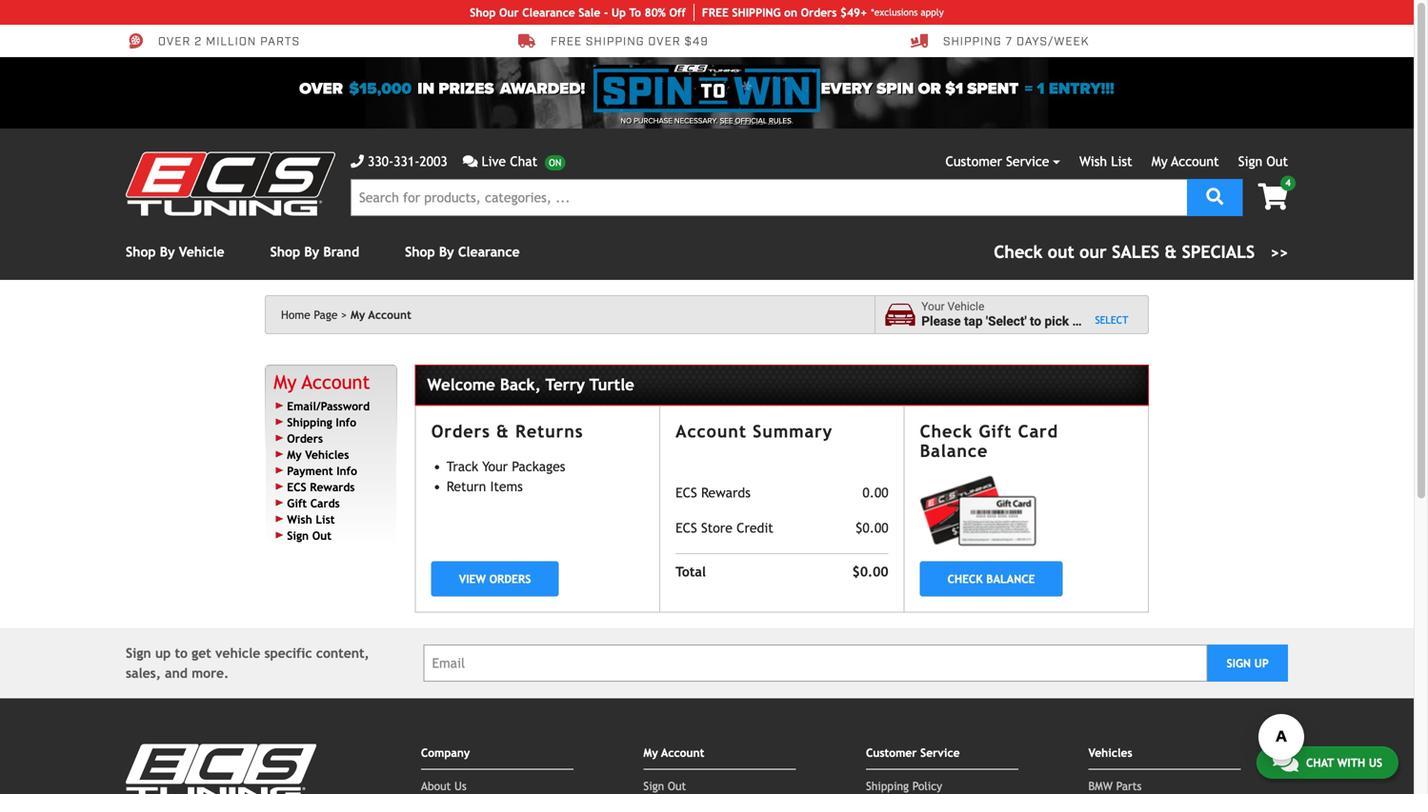 Task type: locate. For each thing, give the bounding box(es) containing it.
wish
[[1080, 154, 1107, 169], [287, 513, 312, 526]]

1 vertical spatial gift
[[287, 497, 307, 510]]

0 horizontal spatial vehicle
[[215, 646, 260, 661]]

orders inside button
[[489, 573, 531, 586]]

shop for shop by brand
[[270, 244, 300, 260]]

0 horizontal spatial gift
[[287, 497, 307, 510]]

1 horizontal spatial gift
[[979, 422, 1012, 442]]

3 by from the left
[[439, 244, 454, 260]]

shipping 7 days/week
[[943, 34, 1089, 49]]

=
[[1025, 79, 1033, 98]]

over for over $15,000 in prizes
[[299, 79, 343, 98]]

vehicles up bmw parts
[[1089, 747, 1133, 760]]

1 horizontal spatial your
[[922, 300, 945, 314]]

up
[[155, 646, 171, 661], [1255, 657, 1269, 671]]

0 vertical spatial vehicles
[[305, 448, 349, 462]]

2 horizontal spatial by
[[439, 244, 454, 260]]

1 vertical spatial sign out
[[644, 780, 686, 793]]

chat with us link
[[1257, 747, 1399, 779]]

vehicle
[[1083, 314, 1124, 329], [215, 646, 260, 661]]

2 horizontal spatial out
[[1267, 154, 1288, 169]]

sign for rightmost the sign out "link"
[[1239, 154, 1263, 169]]

1 horizontal spatial vehicle
[[1083, 314, 1124, 329]]

shipping left policy
[[866, 780, 909, 793]]

vehicles
[[305, 448, 349, 462], [1089, 747, 1133, 760]]

0 horizontal spatial by
[[160, 244, 175, 260]]

terry
[[546, 376, 585, 394]]

1 vertical spatial shipping
[[287, 416, 332, 429]]

0 vertical spatial info
[[336, 416, 356, 429]]

2 ecs tuning image from the top
[[126, 745, 316, 795]]

1 horizontal spatial over
[[299, 79, 343, 98]]

out inside 'my account email/password shipping info orders my vehicles payment info ecs rewards gift cards wish list sign out'
[[312, 529, 332, 543]]

shopping cart image
[[1258, 183, 1288, 210]]

my account link up search icon
[[1152, 154, 1219, 169]]

parts
[[260, 34, 300, 49]]

1 horizontal spatial sign out link
[[644, 780, 686, 793]]

my account
[[1152, 154, 1219, 169], [351, 308, 412, 322], [644, 747, 705, 760]]

sign inside button
[[1227, 657, 1251, 671]]

4
[[1286, 177, 1291, 188]]

your up items
[[482, 459, 508, 474]]

wish down entry!!!
[[1080, 154, 1107, 169]]

clearance for by
[[458, 244, 520, 260]]

sales & specials
[[1112, 242, 1255, 262]]

check for check gift card balance
[[920, 422, 973, 442]]

1 vertical spatial service
[[921, 747, 960, 760]]

packages
[[512, 459, 566, 474]]

to left pick on the top of page
[[1030, 314, 1042, 329]]

entry!!!
[[1049, 79, 1115, 98]]

0 vertical spatial to
[[1030, 314, 1042, 329]]

$1
[[946, 79, 963, 98]]

1 horizontal spatial my account
[[644, 747, 705, 760]]

0 horizontal spatial &
[[497, 422, 509, 442]]

2 horizontal spatial shipping
[[943, 34, 1002, 49]]

0 horizontal spatial service
[[921, 747, 960, 760]]

account
[[1172, 154, 1219, 169], [368, 308, 412, 322], [302, 371, 370, 393], [676, 422, 747, 442], [661, 747, 705, 760]]

your up please
[[922, 300, 945, 314]]

over
[[648, 34, 681, 49]]

to inside your vehicle please tap 'select' to pick a vehicle
[[1030, 314, 1042, 329]]

chat left with
[[1306, 757, 1334, 770]]

comments image
[[1273, 751, 1299, 774]]

up inside sign up button
[[1255, 657, 1269, 671]]

sale
[[579, 6, 601, 19]]

1 vertical spatial wish
[[287, 513, 312, 526]]

0 vertical spatial my account
[[1152, 154, 1219, 169]]

check inside check gift card balance
[[920, 422, 973, 442]]

service down "="
[[1006, 154, 1050, 169]]

shop
[[470, 6, 496, 19], [126, 244, 156, 260], [270, 244, 300, 260], [405, 244, 435, 260]]

0 horizontal spatial my account link
[[274, 371, 370, 393]]

*exclusions
[[871, 7, 918, 18]]

80%
[[645, 6, 666, 19]]

check inside button
[[948, 573, 983, 586]]

1 horizontal spatial service
[[1006, 154, 1050, 169]]

1 vertical spatial out
[[312, 529, 332, 543]]

customer service inside dropdown button
[[946, 154, 1050, 169]]

shipping inside shipping 7 days/week link
[[943, 34, 1002, 49]]

1 horizontal spatial by
[[304, 244, 319, 260]]

0 horizontal spatial wish
[[287, 513, 312, 526]]

0 horizontal spatial shipping
[[287, 416, 332, 429]]

over left 2
[[158, 34, 191, 49]]

ecs up ecs store credit
[[676, 486, 697, 501]]

0 vertical spatial balance
[[920, 441, 988, 461]]

shop for shop by vehicle
[[126, 244, 156, 260]]

0 horizontal spatial sign out
[[644, 780, 686, 793]]

clearance down live
[[458, 244, 520, 260]]

0 horizontal spatial rewards
[[310, 481, 355, 494]]

'select'
[[986, 314, 1027, 329]]

2 by from the left
[[304, 244, 319, 260]]

1 vertical spatial my account link
[[274, 371, 370, 393]]

0 horizontal spatial to
[[175, 646, 188, 661]]

1 vertical spatial check
[[948, 573, 983, 586]]

us right about
[[455, 780, 467, 793]]

your inside your vehicle please tap 'select' to pick a vehicle
[[922, 300, 945, 314]]

1 vertical spatial list
[[316, 513, 335, 526]]

bmw parts
[[1089, 780, 1142, 793]]

total
[[676, 564, 706, 580]]

1 vertical spatial vehicle
[[948, 300, 985, 314]]

0 vertical spatial list
[[1111, 154, 1133, 169]]

sign
[[1239, 154, 1263, 169], [287, 529, 309, 543], [126, 646, 151, 661], [1227, 657, 1251, 671], [644, 780, 664, 793]]

chat right live
[[510, 154, 538, 169]]

1 vertical spatial &
[[497, 422, 509, 442]]

2 vertical spatial out
[[668, 780, 686, 793]]

0 horizontal spatial out
[[312, 529, 332, 543]]

customer service down spent
[[946, 154, 1050, 169]]

back,
[[500, 376, 541, 394]]

by for vehicle
[[160, 244, 175, 260]]

vehicle up more.
[[215, 646, 260, 661]]

$0.00
[[856, 521, 889, 536], [852, 564, 889, 580]]

page
[[314, 308, 338, 322]]

please
[[922, 314, 961, 329]]

sign out
[[1239, 154, 1288, 169], [644, 780, 686, 793]]

1 vertical spatial your
[[482, 459, 508, 474]]

live
[[482, 154, 506, 169]]

rewards up cards
[[310, 481, 355, 494]]

1 horizontal spatial shipping
[[866, 780, 909, 793]]

us right with
[[1369, 757, 1383, 770]]

see
[[720, 116, 733, 126]]

0 vertical spatial customer service
[[946, 154, 1050, 169]]

2
[[194, 34, 202, 49]]

1 horizontal spatial vehicle
[[948, 300, 985, 314]]

0 vertical spatial my account link
[[1152, 154, 1219, 169]]

by for brand
[[304, 244, 319, 260]]

info down email/password "link"
[[336, 416, 356, 429]]

rewards up ecs store credit
[[701, 486, 751, 501]]

1 vertical spatial sign out link
[[287, 529, 332, 543]]

by for clearance
[[439, 244, 454, 260]]

about us link
[[421, 780, 467, 793]]

1 vertical spatial clearance
[[458, 244, 520, 260]]

sales
[[1112, 242, 1160, 262]]

million
[[206, 34, 257, 49]]

0 vertical spatial check
[[920, 422, 973, 442]]

1 horizontal spatial rewards
[[701, 486, 751, 501]]

necessary.
[[675, 116, 718, 126]]

over $15,000 in prizes
[[299, 79, 494, 98]]

ecs down payment
[[287, 481, 306, 494]]

& up track your packages return items
[[497, 422, 509, 442]]

up for sign up to get vehicle specific content, sales, and more.
[[155, 646, 171, 661]]

1 horizontal spatial vehicles
[[1089, 747, 1133, 760]]

phone image
[[351, 155, 364, 168]]

0 horizontal spatial over
[[158, 34, 191, 49]]

customer down every spin or $1 spent = 1 entry!!!
[[946, 154, 1002, 169]]

shop by brand link
[[270, 244, 359, 260]]

shop by vehicle
[[126, 244, 224, 260]]

spent
[[968, 79, 1019, 98]]

vehicles up payment info link
[[305, 448, 349, 462]]

0 vertical spatial service
[[1006, 154, 1050, 169]]

check for check balance
[[948, 573, 983, 586]]

to
[[1030, 314, 1042, 329], [175, 646, 188, 661]]

1 horizontal spatial clearance
[[522, 6, 575, 19]]

0.00
[[863, 486, 889, 501]]

1 vertical spatial vehicles
[[1089, 747, 1133, 760]]

& for specials
[[1165, 242, 1177, 262]]

0 horizontal spatial my account
[[351, 308, 412, 322]]

prizes
[[439, 79, 494, 98]]

ecs left store
[[676, 521, 697, 536]]

balance
[[920, 441, 988, 461], [987, 573, 1035, 586]]

to left get
[[175, 646, 188, 661]]

about us
[[421, 780, 467, 793]]

shipping policy link
[[866, 780, 943, 793]]

clearance for our
[[522, 6, 575, 19]]

-
[[604, 6, 608, 19]]

1 vertical spatial ecs tuning image
[[126, 745, 316, 795]]

0 horizontal spatial list
[[316, 513, 335, 526]]

1 vertical spatial info
[[337, 464, 357, 478]]

see official rules link
[[720, 115, 792, 127]]

ecs for ecs rewards
[[676, 486, 697, 501]]

1 vertical spatial over
[[299, 79, 343, 98]]

list down cards
[[316, 513, 335, 526]]

1 vertical spatial customer
[[866, 747, 917, 760]]

out
[[1267, 154, 1288, 169], [312, 529, 332, 543], [668, 780, 686, 793]]

list down entry!!!
[[1111, 154, 1133, 169]]

vehicle right a
[[1083, 314, 1124, 329]]

0 vertical spatial gift
[[979, 422, 1012, 442]]

& right sales
[[1165, 242, 1177, 262]]

1 by from the left
[[160, 244, 175, 260]]

rewards
[[310, 481, 355, 494], [701, 486, 751, 501]]

0 horizontal spatial clearance
[[458, 244, 520, 260]]

0 horizontal spatial customer
[[866, 747, 917, 760]]

orders up "my vehicles" link
[[287, 432, 323, 445]]

0 vertical spatial over
[[158, 34, 191, 49]]

up inside "sign up to get vehicle specific content, sales, and more."
[[155, 646, 171, 661]]

shop by clearance link
[[405, 244, 520, 260]]

shop for shop by clearance
[[405, 244, 435, 260]]

clearance up the free
[[522, 6, 575, 19]]

by
[[160, 244, 175, 260], [304, 244, 319, 260], [439, 244, 454, 260]]

wish list link down gift cards link
[[287, 513, 335, 526]]

credit
[[737, 521, 774, 536]]

shipping
[[943, 34, 1002, 49], [287, 416, 332, 429], [866, 780, 909, 793]]

1 horizontal spatial sign out
[[1239, 154, 1288, 169]]

1 horizontal spatial us
[[1369, 757, 1383, 770]]

wish list link down entry!!!
[[1080, 154, 1133, 169]]

gift left cards
[[287, 497, 307, 510]]

customer up the shipping policy link
[[866, 747, 917, 760]]

*exclusions apply link
[[871, 5, 944, 20]]

2 vertical spatial my account
[[644, 747, 705, 760]]

1 horizontal spatial up
[[1255, 657, 1269, 671]]

1 ecs tuning image from the top
[[126, 152, 335, 216]]

1 vertical spatial to
[[175, 646, 188, 661]]

shipping left 7
[[943, 34, 1002, 49]]

1 horizontal spatial customer
[[946, 154, 1002, 169]]

vehicle inside "sign up to get vehicle specific content, sales, and more."
[[215, 646, 260, 661]]

or
[[918, 79, 941, 98]]

ecs tuning image
[[126, 152, 335, 216], [126, 745, 316, 795]]

email/password
[[287, 400, 370, 413]]

service up policy
[[921, 747, 960, 760]]

1 vertical spatial my account
[[351, 308, 412, 322]]

0 vertical spatial shipping
[[943, 34, 1002, 49]]

list
[[1111, 154, 1133, 169], [316, 513, 335, 526]]

1 horizontal spatial to
[[1030, 314, 1042, 329]]

$49
[[685, 34, 709, 49]]

my account link up email/password
[[274, 371, 370, 393]]

shipping for shipping policy
[[866, 780, 909, 793]]

0 horizontal spatial sign out link
[[287, 529, 332, 543]]

over
[[158, 34, 191, 49], [299, 79, 343, 98]]

0 vertical spatial your
[[922, 300, 945, 314]]

shop by clearance
[[405, 244, 520, 260]]

wish down gift cards link
[[287, 513, 312, 526]]

0 vertical spatial customer
[[946, 154, 1002, 169]]

shipping up orders link
[[287, 416, 332, 429]]

cards
[[310, 497, 340, 510]]

customer service up the shipping policy link
[[866, 747, 960, 760]]

0 vertical spatial us
[[1369, 757, 1383, 770]]

gift left the card
[[979, 422, 1012, 442]]

shipping
[[586, 34, 645, 49]]

chat
[[510, 154, 538, 169], [1306, 757, 1334, 770]]

gift
[[979, 422, 1012, 442], [287, 497, 307, 510]]

orders right the view
[[489, 573, 531, 586]]

orders link
[[287, 432, 323, 445]]

over left $15,000
[[299, 79, 343, 98]]

info up ecs rewards link
[[337, 464, 357, 478]]

0 horizontal spatial up
[[155, 646, 171, 661]]

0 horizontal spatial us
[[455, 780, 467, 793]]

free
[[551, 34, 582, 49]]

1 vertical spatial vehicle
[[215, 646, 260, 661]]

vehicle inside your vehicle please tap 'select' to pick a vehicle
[[948, 300, 985, 314]]

with
[[1338, 757, 1366, 770]]

over 2 million parts
[[158, 34, 300, 49]]

1 vertical spatial wish list link
[[287, 513, 335, 526]]

to inside "sign up to get vehicle specific content, sales, and more."
[[175, 646, 188, 661]]

0 vertical spatial vehicle
[[1083, 314, 1124, 329]]

0 horizontal spatial vehicle
[[179, 244, 224, 260]]

1 horizontal spatial &
[[1165, 242, 1177, 262]]

0 vertical spatial wish list link
[[1080, 154, 1133, 169]]

0 horizontal spatial wish list link
[[287, 513, 335, 526]]

0 vertical spatial clearance
[[522, 6, 575, 19]]

0 vertical spatial ecs tuning image
[[126, 152, 335, 216]]



Task type: vqa. For each thing, say whether or not it's contained in the screenshot.
sign out
yes



Task type: describe. For each thing, give the bounding box(es) containing it.
customer inside customer service dropdown button
[[946, 154, 1002, 169]]

7
[[1006, 34, 1013, 49]]

shipping 7 days/week link
[[911, 32, 1089, 50]]

sign up
[[1227, 657, 1269, 671]]

specific
[[264, 646, 312, 661]]

bmw
[[1089, 780, 1113, 793]]

official
[[735, 116, 767, 126]]

shipping inside 'my account email/password shipping info orders my vehicles payment info ecs rewards gift cards wish list sign out'
[[287, 416, 332, 429]]

policy
[[913, 780, 943, 793]]

a
[[1073, 314, 1079, 329]]

rules
[[769, 116, 792, 126]]

tap
[[964, 314, 983, 329]]

view
[[459, 573, 486, 586]]

and
[[165, 666, 188, 682]]

payment info link
[[287, 464, 357, 478]]

up
[[612, 6, 626, 19]]

1 vertical spatial us
[[455, 780, 467, 793]]

vehicles inside 'my account email/password shipping info orders my vehicles payment info ecs rewards gift cards wish list sign out'
[[305, 448, 349, 462]]

gift inside check gift card balance
[[979, 422, 1012, 442]]

1 vertical spatial customer service
[[866, 747, 960, 760]]

no purchase necessary. see official rules .
[[621, 116, 793, 126]]

live chat link
[[463, 152, 565, 172]]

track
[[447, 459, 478, 474]]

company
[[421, 747, 470, 760]]

free ship ping on orders $49+ *exclusions apply
[[702, 6, 944, 19]]

sign inside 'my account email/password shipping info orders my vehicles payment info ecs rewards gift cards wish list sign out'
[[287, 529, 309, 543]]

view orders button
[[431, 562, 559, 597]]

1 horizontal spatial out
[[668, 780, 686, 793]]

0 vertical spatial $0.00
[[856, 521, 889, 536]]

wish list
[[1080, 154, 1133, 169]]

welcome back, terry turtle
[[427, 376, 634, 394]]

my account email/password shipping info orders my vehicles payment info ecs rewards gift cards wish list sign out
[[274, 371, 370, 543]]

shop our clearance sale - up to 80% off
[[470, 6, 686, 19]]

ecs rewards
[[676, 486, 751, 501]]

orders inside 'my account email/password shipping info orders my vehicles payment info ecs rewards gift cards wish list sign out'
[[287, 432, 323, 445]]

email/password link
[[287, 400, 370, 413]]

1 vertical spatial $0.00
[[852, 564, 889, 580]]

sign up button
[[1208, 645, 1288, 682]]

0 vertical spatial wish
[[1080, 154, 1107, 169]]

list inside 'my account email/password shipping info orders my vehicles payment info ecs rewards gift cards wish list sign out'
[[316, 513, 335, 526]]

0 vertical spatial sign out
[[1239, 154, 1288, 169]]

our
[[499, 6, 519, 19]]

gift inside 'my account email/password shipping info orders my vehicles payment info ecs rewards gift cards wish list sign out'
[[287, 497, 307, 510]]

check gift card balance
[[920, 422, 1059, 461]]

check balance button
[[920, 562, 1063, 597]]

& for returns
[[497, 422, 509, 442]]

1 horizontal spatial wish list link
[[1080, 154, 1133, 169]]

ecs tuning 'spin to win' contest logo image
[[594, 65, 821, 112]]

2 vertical spatial sign out link
[[644, 780, 686, 793]]

shipping info link
[[287, 416, 356, 429]]

up for sign up
[[1255, 657, 1269, 671]]

service inside customer service dropdown button
[[1006, 154, 1050, 169]]

home
[[281, 308, 310, 322]]

$49+
[[840, 6, 867, 19]]

sign for the bottom the sign out "link"
[[644, 780, 664, 793]]

vehicle inside your vehicle please tap 'select' to pick a vehicle
[[1083, 314, 1124, 329]]

ecs rewards link
[[287, 481, 355, 494]]

over 2 million parts link
[[126, 32, 300, 50]]

parts
[[1116, 780, 1142, 793]]

Search text field
[[351, 179, 1187, 216]]

ping
[[756, 6, 781, 19]]

ecs inside 'my account email/password shipping info orders my vehicles payment info ecs rewards gift cards wish list sign out'
[[287, 481, 306, 494]]

2003
[[420, 154, 448, 169]]

0 vertical spatial out
[[1267, 154, 1288, 169]]

spin
[[877, 79, 914, 98]]

shop our clearance sale - up to 80% off link
[[470, 4, 694, 21]]

welcome
[[427, 376, 495, 394]]

wish inside 'my account email/password shipping info orders my vehicles payment info ecs rewards gift cards wish list sign out'
[[287, 513, 312, 526]]

sign inside "sign up to get vehicle specific content, sales, and more."
[[126, 646, 151, 661]]

balance inside "check balance" button
[[987, 573, 1035, 586]]

turtle
[[590, 376, 634, 394]]

chat with us
[[1306, 757, 1383, 770]]

select link
[[1095, 314, 1129, 327]]

customer service button
[[946, 152, 1061, 172]]

shipping policy
[[866, 780, 943, 793]]

payment
[[287, 464, 333, 478]]

0 horizontal spatial chat
[[510, 154, 538, 169]]

account inside 'my account email/password shipping info orders my vehicles payment info ecs rewards gift cards wish list sign out'
[[302, 371, 370, 393]]

330-331-2003 link
[[351, 152, 448, 172]]

orders right on
[[801, 6, 837, 19]]

Email email field
[[424, 645, 1208, 682]]

specials
[[1182, 242, 1255, 262]]

on
[[784, 6, 798, 19]]

orders up track
[[431, 422, 490, 442]]

balance inside check gift card balance
[[920, 441, 988, 461]]

2 horizontal spatial sign out link
[[1239, 154, 1288, 169]]

view orders
[[459, 573, 531, 586]]

free
[[702, 6, 729, 19]]

2 horizontal spatial my account
[[1152, 154, 1219, 169]]

no
[[621, 116, 632, 126]]

shop by brand
[[270, 244, 359, 260]]

every spin or $1 spent = 1 entry!!!
[[821, 79, 1115, 98]]

about
[[421, 780, 451, 793]]

sales & specials link
[[994, 239, 1288, 265]]

gift cards link
[[287, 497, 340, 510]]

.
[[792, 116, 793, 126]]

4 link
[[1243, 176, 1296, 212]]

331-
[[394, 154, 420, 169]]

items
[[490, 479, 523, 494]]

summary
[[753, 422, 833, 442]]

orders & returns
[[431, 422, 584, 442]]

shop for shop our clearance sale - up to 80% off
[[470, 6, 496, 19]]

1 horizontal spatial list
[[1111, 154, 1133, 169]]

rewards inside 'my account email/password shipping info orders my vehicles payment info ecs rewards gift cards wish list sign out'
[[310, 481, 355, 494]]

home page
[[281, 308, 338, 322]]

0 vertical spatial vehicle
[[179, 244, 224, 260]]

1
[[1037, 79, 1045, 98]]

apply
[[921, 7, 944, 18]]

store
[[701, 521, 733, 536]]

pick
[[1045, 314, 1069, 329]]

1 horizontal spatial chat
[[1306, 757, 1334, 770]]

check balance link
[[920, 562, 1063, 597]]

sales,
[[126, 666, 161, 682]]

comments image
[[463, 155, 478, 168]]

view orders link
[[431, 562, 559, 597]]

purchase
[[634, 116, 673, 126]]

returns
[[515, 422, 584, 442]]

select
[[1095, 314, 1129, 326]]

your vehicle please tap 'select' to pick a vehicle
[[922, 300, 1124, 329]]

over for over 2 million parts
[[158, 34, 191, 49]]

1 horizontal spatial my account link
[[1152, 154, 1219, 169]]

ecs for ecs store credit
[[676, 521, 697, 536]]

more.
[[192, 666, 229, 682]]

shipping for shipping 7 days/week
[[943, 34, 1002, 49]]

sign for sign up button
[[1227, 657, 1251, 671]]

search image
[[1207, 188, 1224, 205]]

return
[[447, 479, 486, 494]]

check balance
[[948, 573, 1035, 586]]

bmw parts link
[[1089, 780, 1142, 793]]

your inside track your packages return items
[[482, 459, 508, 474]]



